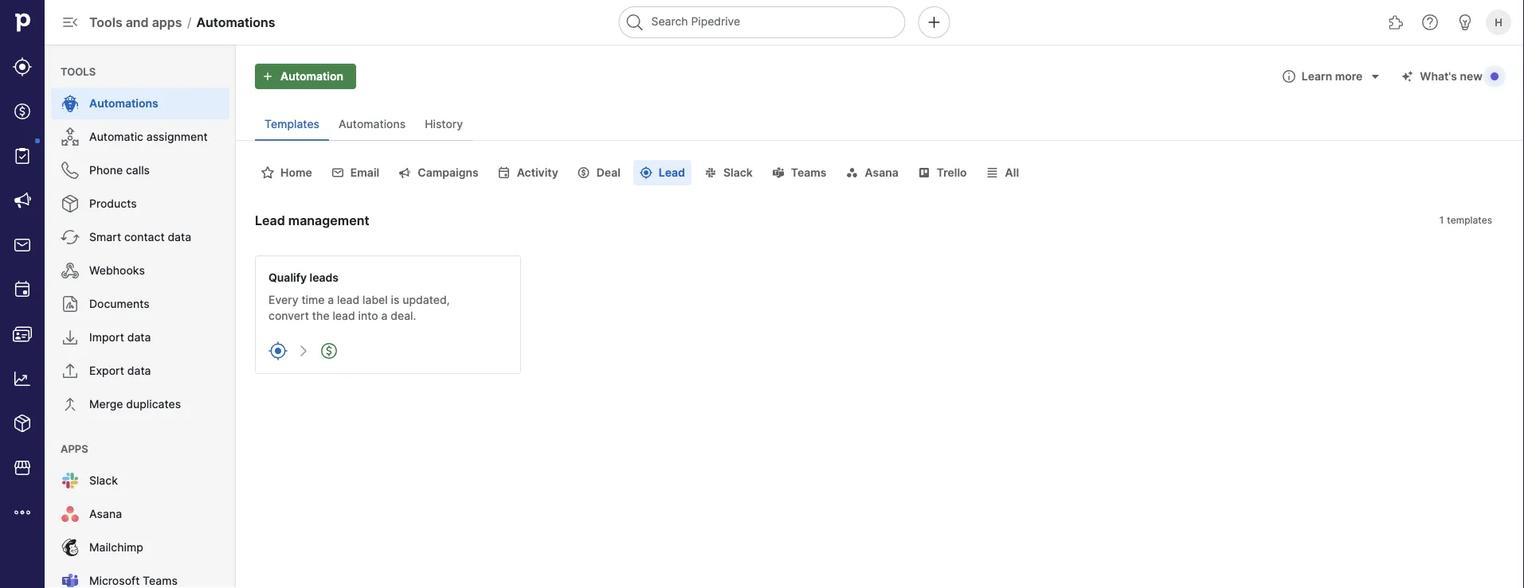 Task type: locate. For each thing, give the bounding box(es) containing it.
leads
[[310, 271, 339, 285]]

email
[[351, 166, 380, 180]]

smart
[[89, 231, 121, 244]]

color undefined image left microsoft
[[61, 572, 80, 589]]

1 vertical spatial asana
[[89, 508, 122, 522]]

color undefined image inside the webhooks link
[[61, 261, 80, 281]]

slack left the "teams" button
[[724, 166, 753, 180]]

color undefined image left the smart
[[61, 228, 80, 247]]

products image
[[13, 414, 32, 434]]

color secondary rgba image inside asana button
[[843, 167, 862, 179]]

history
[[425, 118, 463, 131]]

color undefined image left automatic
[[61, 128, 80, 147]]

2 color primary image from the left
[[1398, 70, 1417, 83]]

contacts image
[[13, 325, 32, 344]]

lead left slack button on the top
[[659, 166, 685, 180]]

color secondary rgba image right the "teams" button
[[843, 167, 862, 179]]

0 vertical spatial asana
[[865, 166, 899, 180]]

1 horizontal spatial slack
[[724, 166, 753, 180]]

color undefined image inside documents link
[[61, 295, 80, 314]]

menu toggle image
[[61, 13, 80, 32]]

color undefined image inside export data link
[[61, 362, 80, 381]]

automations
[[196, 14, 275, 30], [89, 97, 158, 110], [339, 118, 406, 131]]

1 color secondary rgba image from the left
[[395, 167, 415, 179]]

teams inside menu
[[143, 575, 178, 589]]

color secondary rgba image right slack button on the top
[[769, 167, 788, 179]]

1 horizontal spatial lead
[[659, 166, 685, 180]]

automations right /
[[196, 14, 275, 30]]

home image
[[10, 10, 34, 34]]

apps
[[61, 443, 88, 455]]

color undefined image for smart contact data
[[61, 228, 80, 247]]

color undefined image inside "mailchimp" link
[[61, 539, 80, 558]]

4 color undefined image from the top
[[61, 261, 80, 281]]

1 vertical spatial teams
[[143, 575, 178, 589]]

0 vertical spatial teams
[[791, 166, 827, 180]]

all
[[1005, 166, 1019, 180]]

color secondary rgba image right email
[[395, 167, 415, 179]]

1 vertical spatial data
[[127, 331, 151, 345]]

lead up into
[[337, 294, 360, 307]]

color undefined image
[[61, 94, 80, 113], [61, 128, 80, 147], [13, 147, 32, 166], [61, 328, 80, 347], [61, 539, 80, 558]]

a right into
[[381, 310, 388, 323]]

every time a lead label is updated, convert the lead into a deal.
[[269, 294, 450, 323]]

color undefined image right deals image
[[61, 94, 80, 113]]

more
[[1335, 70, 1363, 83]]

automatic assignment
[[89, 130, 208, 144]]

0 horizontal spatial lead
[[255, 213, 285, 228]]

smart contact data
[[89, 231, 191, 244]]

what's new
[[1420, 70, 1483, 83]]

1 vertical spatial automations
[[89, 97, 158, 110]]

h
[[1495, 16, 1503, 28]]

1 color undefined image from the top
[[61, 161, 80, 180]]

0 horizontal spatial asana
[[89, 508, 122, 522]]

tools and apps / automations
[[89, 14, 275, 30]]

color secondary rgba image left all
[[983, 167, 1002, 179]]

a right 'time'
[[328, 294, 334, 307]]

2 vertical spatial automations
[[339, 118, 406, 131]]

0 vertical spatial lead
[[659, 166, 685, 180]]

color undefined image inside asana link
[[61, 505, 80, 524]]

color primary image
[[1280, 70, 1299, 83]]

3 color secondary rgba image from the left
[[701, 167, 720, 179]]

color undefined image inside import data "link"
[[61, 328, 80, 347]]

2 color undefined image from the top
[[61, 194, 80, 214]]

color secondary rgba image inside campaigns button
[[395, 167, 415, 179]]

color secondary rgba image
[[395, 167, 415, 179], [495, 167, 514, 179], [574, 167, 594, 179], [637, 167, 656, 179], [915, 167, 934, 179], [983, 167, 1002, 179]]

Search Pipedrive field
[[619, 6, 906, 38]]

automations up automatic
[[89, 97, 158, 110]]

calls
[[126, 164, 150, 177]]

color undefined image left mailchimp
[[61, 539, 80, 558]]

1 horizontal spatial teams
[[791, 166, 827, 180]]

tools inside menu
[[61, 65, 96, 78]]

color secondary rgba image for teams
[[769, 167, 788, 179]]

color secondary rgba image right deal
[[637, 167, 656, 179]]

products link
[[51, 188, 230, 220]]

color undefined image inside microsoft teams link
[[61, 572, 80, 589]]

9 color undefined image from the top
[[61, 505, 80, 524]]

color undefined image right more image
[[61, 505, 80, 524]]

0 horizontal spatial automations
[[89, 97, 158, 110]]

color undefined image inside the slack link
[[61, 472, 80, 491]]

color undefined image for products
[[61, 194, 80, 214]]

slack link
[[51, 465, 230, 497]]

qualify leads
[[269, 271, 339, 285]]

5 color secondary rgba image from the left
[[843, 167, 862, 179]]

color secondary rgba image left email
[[328, 167, 347, 179]]

asana
[[865, 166, 899, 180], [89, 508, 122, 522]]

asana up mailchimp
[[89, 508, 122, 522]]

0 vertical spatial data
[[168, 231, 191, 244]]

sales inbox image
[[13, 236, 32, 255]]

color undefined image
[[61, 161, 80, 180], [61, 194, 80, 214], [61, 228, 80, 247], [61, 261, 80, 281], [61, 295, 80, 314], [61, 362, 80, 381], [61, 395, 80, 414], [61, 472, 80, 491], [61, 505, 80, 524], [61, 572, 80, 589]]

5 color secondary rgba image from the left
[[915, 167, 934, 179]]

data right contact
[[168, 231, 191, 244]]

1 horizontal spatial asana
[[865, 166, 899, 180]]

documents link
[[51, 289, 230, 320]]

what's
[[1420, 70, 1458, 83]]

more image
[[13, 504, 32, 523]]

3 color undefined image from the top
[[61, 228, 80, 247]]

color undefined image inside "phone calls" link
[[61, 161, 80, 180]]

0 vertical spatial automations
[[196, 14, 275, 30]]

asana inside asana link
[[89, 508, 122, 522]]

2 vertical spatial data
[[127, 365, 151, 378]]

color secondary rgba image left activity
[[495, 167, 514, 179]]

color undefined image inside automations link
[[61, 94, 80, 113]]

color positive image
[[320, 342, 339, 361]]

color secondary rgba image left deal
[[574, 167, 594, 179]]

data
[[168, 231, 191, 244], [127, 331, 151, 345], [127, 365, 151, 378]]

automations up email
[[339, 118, 406, 131]]

color undefined image left the merge
[[61, 395, 80, 414]]

4 color secondary rgba image from the left
[[637, 167, 656, 179]]

menu
[[0, 0, 45, 589], [45, 45, 236, 589]]

phone calls
[[89, 164, 150, 177]]

tools for tools and apps / automations
[[89, 14, 122, 30]]

color secondary rgba image
[[258, 167, 277, 179], [328, 167, 347, 179], [701, 167, 720, 179], [769, 167, 788, 179], [843, 167, 862, 179]]

asana inside asana button
[[865, 166, 899, 180]]

color secondary rgba image inside "deal" button
[[574, 167, 594, 179]]

all button
[[980, 160, 1026, 186]]

5 color undefined image from the top
[[61, 295, 80, 314]]

color undefined image left webhooks
[[61, 261, 80, 281]]

color undefined image left import
[[61, 328, 80, 347]]

teams down "mailchimp" link
[[143, 575, 178, 589]]

0 vertical spatial tools
[[89, 14, 122, 30]]

color muted image
[[294, 342, 313, 361]]

a
[[328, 294, 334, 307], [381, 310, 388, 323]]

color secondary rgba image inside slack button
[[701, 167, 720, 179]]

color undefined image left documents
[[61, 295, 80, 314]]

color secondary rgba image right lead button
[[701, 167, 720, 179]]

color primary image inside what's new button
[[1398, 70, 1417, 83]]

color secondary rgba image inside all button
[[983, 167, 1002, 179]]

0 horizontal spatial slack
[[89, 475, 118, 488]]

color undefined image inside merge duplicates link
[[61, 395, 80, 414]]

color secondary rgba image inside the "teams" button
[[769, 167, 788, 179]]

qualify
[[269, 271, 307, 285]]

color undefined image left products
[[61, 194, 80, 214]]

3 color secondary rgba image from the left
[[574, 167, 594, 179]]

automations menu item
[[45, 88, 236, 120]]

0 horizontal spatial color primary image
[[1366, 70, 1385, 83]]

tools down "menu toggle" image
[[61, 65, 96, 78]]

color primary image left what's on the right of the page
[[1398, 70, 1417, 83]]

lead button
[[633, 160, 692, 186]]

the
[[312, 310, 330, 323]]

data for export data
[[127, 365, 151, 378]]

1 horizontal spatial automations
[[196, 14, 275, 30]]

apps
[[152, 14, 182, 30]]

data inside "link"
[[127, 331, 151, 345]]

6 color undefined image from the top
[[61, 362, 80, 381]]

color undefined image inside the automatic assignment link
[[61, 128, 80, 147]]

phone
[[89, 164, 123, 177]]

color undefined image for merge duplicates
[[61, 395, 80, 414]]

into
[[358, 310, 378, 323]]

lead
[[337, 294, 360, 307], [333, 310, 355, 323]]

1 horizontal spatial color primary image
[[1398, 70, 1417, 83]]

data for import data
[[127, 331, 151, 345]]

color primary image
[[1366, 70, 1385, 83], [1398, 70, 1417, 83]]

0 vertical spatial slack
[[724, 166, 753, 180]]

7 color undefined image from the top
[[61, 395, 80, 414]]

1 color secondary rgba image from the left
[[258, 167, 277, 179]]

tools left the and
[[89, 14, 122, 30]]

6 color secondary rgba image from the left
[[983, 167, 1002, 179]]

data right import
[[127, 331, 151, 345]]

microsoft teams link
[[51, 566, 230, 589]]

lead inside button
[[659, 166, 685, 180]]

microsoft
[[89, 575, 140, 589]]

asana left trello button
[[865, 166, 899, 180]]

2 color secondary rgba image from the left
[[328, 167, 347, 179]]

teams left asana button
[[791, 166, 827, 180]]

slack inside menu
[[89, 475, 118, 488]]

color undefined image left export
[[61, 362, 80, 381]]

color primary image right more
[[1366, 70, 1385, 83]]

color secondary rgba image left trello
[[915, 167, 934, 179]]

menu containing automations
[[45, 45, 236, 589]]

color secondary rgba image inside lead button
[[637, 167, 656, 179]]

4 color secondary rgba image from the left
[[769, 167, 788, 179]]

import data
[[89, 331, 151, 345]]

export
[[89, 365, 124, 378]]

color secondary rgba image inside 'email' button
[[328, 167, 347, 179]]

data right export
[[127, 365, 151, 378]]

slack
[[724, 166, 753, 180], [89, 475, 118, 488]]

tools
[[89, 14, 122, 30], [61, 65, 96, 78]]

lead
[[659, 166, 685, 180], [255, 213, 285, 228]]

2 color secondary rgba image from the left
[[495, 167, 514, 179]]

1 vertical spatial a
[[381, 310, 388, 323]]

1 vertical spatial tools
[[61, 65, 96, 78]]

lead right the
[[333, 310, 355, 323]]

learn more
[[1302, 70, 1363, 83]]

8 color undefined image from the top
[[61, 472, 80, 491]]

1 vertical spatial slack
[[89, 475, 118, 488]]

slack up asana link
[[89, 475, 118, 488]]

color secondary rgba image left home
[[258, 167, 277, 179]]

templates
[[265, 118, 320, 131]]

color undefined image for automatic assignment
[[61, 128, 80, 147]]

color secondary rgba image for home
[[258, 167, 277, 179]]

10 color undefined image from the top
[[61, 572, 80, 589]]

templates
[[1448, 215, 1493, 226]]

color undefined image left phone
[[61, 161, 80, 180]]

convert
[[269, 310, 309, 323]]

2 horizontal spatial automations
[[339, 118, 406, 131]]

time
[[302, 294, 325, 307]]

contact
[[124, 231, 165, 244]]

color secondary rgba image for all
[[983, 167, 1002, 179]]

color undefined image down apps
[[61, 472, 80, 491]]

color undefined image inside products link
[[61, 194, 80, 214]]

1 color primary image from the left
[[1366, 70, 1385, 83]]

color secondary rgba image inside home 'button'
[[258, 167, 277, 179]]

0 horizontal spatial teams
[[143, 575, 178, 589]]

marketplace image
[[13, 459, 32, 478]]

0 horizontal spatial a
[[328, 294, 334, 307]]

color secondary rgba image inside the activity button
[[495, 167, 514, 179]]

color undefined image for import data
[[61, 328, 80, 347]]

activity
[[517, 166, 558, 180]]

1 vertical spatial lead
[[255, 213, 285, 228]]

color secondary rgba image for deal
[[574, 167, 594, 179]]

color undefined image inside smart contact data link
[[61, 228, 80, 247]]

tools for tools
[[61, 65, 96, 78]]

1
[[1440, 215, 1444, 226]]

teams
[[791, 166, 827, 180], [143, 575, 178, 589]]

lead down home 'button'
[[255, 213, 285, 228]]

smart contact data link
[[51, 222, 230, 253]]

microsoft teams
[[89, 575, 178, 589]]

color secondary rgba image inside trello button
[[915, 167, 934, 179]]

color secondary rgba image for trello
[[915, 167, 934, 179]]

every
[[269, 294, 299, 307]]



Task type: describe. For each thing, give the bounding box(es) containing it.
learn
[[1302, 70, 1333, 83]]

color active image
[[269, 342, 288, 361]]

color undefined image for asana
[[61, 505, 80, 524]]

automations link
[[51, 88, 230, 120]]

teams inside button
[[791, 166, 827, 180]]

asana button
[[840, 160, 905, 186]]

deal
[[597, 166, 621, 180]]

merge duplicates link
[[51, 389, 230, 421]]

mailchimp
[[89, 542, 143, 555]]

sales assistant image
[[1456, 13, 1475, 32]]

import data link
[[51, 322, 230, 354]]

new
[[1460, 70, 1483, 83]]

lead management
[[255, 213, 369, 228]]

trello button
[[912, 160, 974, 186]]

color undefined image for phone calls
[[61, 161, 80, 180]]

color undefined image for automations
[[61, 94, 80, 113]]

1 vertical spatial lead
[[333, 310, 355, 323]]

home
[[281, 166, 312, 180]]

insights image
[[13, 370, 32, 389]]

color undefined image up campaigns image
[[13, 147, 32, 166]]

what's new button
[[1395, 64, 1506, 89]]

color undefined image for webhooks
[[61, 261, 80, 281]]

color secondary rgba image for asana
[[843, 167, 862, 179]]

duplicates
[[126, 398, 181, 412]]

automatic assignment link
[[51, 121, 230, 153]]

deal button
[[571, 160, 627, 186]]

export data
[[89, 365, 151, 378]]

trello
[[937, 166, 967, 180]]

automation
[[281, 70, 344, 83]]

is
[[391, 294, 400, 307]]

home button
[[255, 160, 319, 186]]

learn more button
[[1277, 64, 1389, 89]]

0 vertical spatial a
[[328, 294, 334, 307]]

label
[[363, 294, 388, 307]]

/
[[187, 14, 192, 30]]

color primary image inside learn more "button"
[[1366, 70, 1385, 83]]

lead for lead management
[[255, 213, 285, 228]]

updated,
[[403, 294, 450, 307]]

webhooks
[[89, 264, 145, 278]]

color secondary rgba image for slack
[[701, 167, 720, 179]]

activity button
[[491, 160, 565, 186]]

deals image
[[13, 102, 32, 121]]

mailchimp link
[[51, 532, 230, 564]]

email button
[[325, 160, 386, 186]]

quick add image
[[925, 13, 944, 32]]

lead for lead
[[659, 166, 685, 180]]

color secondary rgba image for email
[[328, 167, 347, 179]]

color undefined image for slack
[[61, 472, 80, 491]]

campaigns image
[[13, 191, 32, 210]]

asana link
[[51, 499, 230, 531]]

merge
[[89, 398, 123, 412]]

h button
[[1483, 6, 1515, 38]]

color secondary rgba image for activity
[[495, 167, 514, 179]]

leads image
[[13, 57, 32, 77]]

automatic
[[89, 130, 143, 144]]

activities image
[[13, 281, 32, 300]]

campaigns button
[[392, 160, 485, 186]]

slack inside button
[[724, 166, 753, 180]]

documents
[[89, 298, 150, 311]]

automation button
[[255, 64, 356, 89]]

export data link
[[51, 355, 230, 387]]

deal.
[[391, 310, 416, 323]]

color undefined image for documents
[[61, 295, 80, 314]]

webhooks link
[[51, 255, 230, 287]]

0 vertical spatial lead
[[337, 294, 360, 307]]

color undefined image for microsoft teams
[[61, 572, 80, 589]]

merge duplicates
[[89, 398, 181, 412]]

import
[[89, 331, 124, 345]]

phone calls link
[[51, 155, 230, 186]]

1 templates
[[1440, 215, 1493, 226]]

color secondary rgba image for lead
[[637, 167, 656, 179]]

slack button
[[698, 160, 759, 186]]

1 horizontal spatial a
[[381, 310, 388, 323]]

products
[[89, 197, 137, 211]]

and
[[126, 14, 149, 30]]

quick help image
[[1421, 13, 1440, 32]]

automations inside menu item
[[89, 97, 158, 110]]

campaigns
[[418, 166, 479, 180]]

assignment
[[146, 130, 208, 144]]

color secondary rgba image for campaigns
[[395, 167, 415, 179]]

color undefined image for mailchimp
[[61, 539, 80, 558]]

color undefined image for export data
[[61, 362, 80, 381]]

teams button
[[766, 160, 833, 186]]

management
[[288, 213, 369, 228]]

color primary inverted image
[[258, 70, 277, 83]]



Task type: vqa. For each thing, say whether or not it's contained in the screenshot.
data fields link
no



